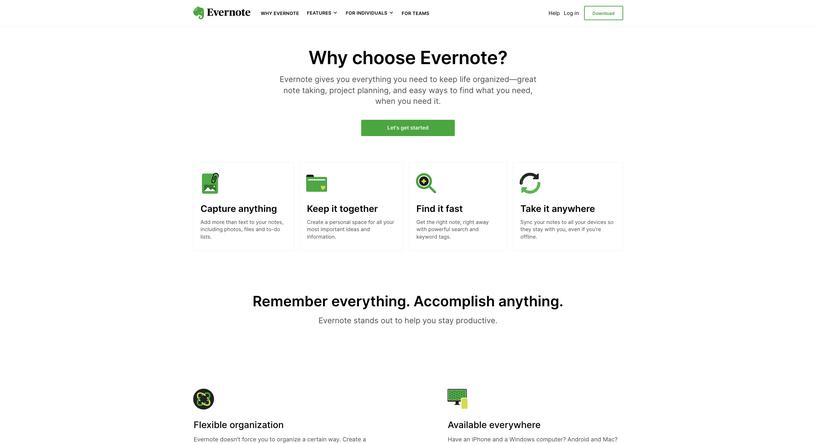 Task type: describe. For each thing, give the bounding box(es) containing it.
for for for individuals
[[346, 10, 355, 16]]

important
[[321, 226, 345, 233]]

it for keep
[[332, 203, 337, 214]]

1 right from the left
[[436, 219, 448, 225]]

photos,
[[224, 226, 243, 233]]

using
[[461, 444, 476, 444]]

everywhere
[[489, 420, 541, 431]]

a up at
[[302, 436, 306, 443]]

project
[[329, 86, 355, 95]]

for individuals
[[346, 10, 387, 16]]

and inside add more than text to your notes, including photos, files and to-do lists.
[[256, 226, 265, 233]]

together
[[340, 203, 378, 214]]

android
[[568, 436, 589, 443]]

devices
[[587, 219, 606, 225]]

help
[[549, 10, 560, 16]]

sync
[[521, 219, 533, 225]]

with inside get the right note, right away with powerful search and keyword tags.
[[417, 226, 427, 233]]

including
[[201, 226, 223, 233]]

0 vertical spatial organize
[[277, 436, 301, 443]]

do
[[274, 226, 280, 233]]

create inside create a personal space for all your most important ideas and information.
[[307, 219, 324, 225]]

so
[[608, 219, 614, 225]]

linux?
[[477, 444, 495, 444]]

don't
[[261, 444, 275, 444]]

evernote logo image
[[193, 7, 250, 20]]

to inside add more than text to your notes, including photos, files and to-do lists.
[[250, 219, 255, 225]]

and inside get the right note, right away with powerful search and keyword tags.
[[470, 226, 479, 233]]

help
[[405, 316, 421, 326]]

text
[[239, 219, 248, 225]]

than
[[226, 219, 237, 225]]

create inside "evernote doesn't force you to organize a certain way. create a system of notebooks or don't organize at all. any note is"
[[343, 436, 361, 443]]

all inside sync your notes to all your devices so they stay with you, even if you're offline.
[[568, 219, 574, 225]]

doesn't
[[220, 436, 240, 443]]

taking
[[546, 444, 563, 444]]

unlike
[[497, 444, 514, 444]]

in
[[575, 10, 579, 16]]

get
[[401, 124, 409, 131]]

features
[[307, 10, 332, 16]]

flexible
[[194, 420, 227, 431]]

evernote stands out to help you stay productive.
[[319, 316, 498, 326]]

everything.
[[331, 293, 410, 310]]

iphone
[[472, 436, 491, 443]]

create a personal space for all your most important ideas and information.
[[307, 219, 394, 240]]

of
[[215, 444, 221, 444]]

to up ways
[[430, 75, 437, 84]]

let's get started
[[388, 124, 429, 131]]

get the right note, right away with powerful search and keyword tags.
[[417, 219, 489, 240]]

evernote doesn't force you to organize a certain way. create a system of notebooks or don't organize at all. any note is 
[[194, 436, 366, 444]]

stands
[[354, 316, 379, 326]]

capture image icon image
[[200, 173, 221, 194]]

you down why choose evernote? on the top of the page
[[394, 75, 407, 84]]

you inside "evernote doesn't force you to organize a certain way. create a system of notebooks or don't organize at all. any note is"
[[258, 436, 268, 443]]

what
[[476, 86, 494, 95]]

you down organized—great on the right top of the page
[[496, 86, 510, 95]]

a inside have an iphone and a windows computer? android and mac? like using linux? unlike most note-taking apps, evernot
[[505, 436, 508, 443]]

flexible organization
[[194, 420, 284, 431]]

log in link
[[564, 10, 579, 16]]

or
[[254, 444, 259, 444]]

why choose evernote?
[[309, 47, 508, 69]]

let's get started link
[[361, 120, 455, 136]]

help link
[[549, 10, 560, 16]]

magnifying glass icon image
[[416, 173, 437, 194]]

you down easy
[[398, 97, 411, 106]]

3 your from the left
[[534, 219, 545, 225]]

is
[[345, 444, 349, 444]]

folder icon image
[[306, 173, 327, 194]]

out
[[381, 316, 393, 326]]

most inside create a personal space for all your most important ideas and information.
[[307, 226, 319, 233]]

you,
[[557, 226, 567, 233]]

why for why choose evernote?
[[309, 47, 348, 69]]

for teams link
[[402, 10, 430, 16]]

evernote for flexible organization
[[194, 436, 218, 443]]

notebooks
[[223, 444, 252, 444]]

notes
[[547, 219, 560, 225]]

at
[[302, 444, 307, 444]]

your inside add more than text to your notes, including photos, files and to-do lists.
[[256, 219, 267, 225]]

find
[[417, 203, 436, 214]]

if
[[582, 226, 585, 233]]

anything
[[238, 203, 277, 214]]

productive.
[[456, 316, 498, 326]]

tags.
[[439, 234, 451, 240]]

fast
[[446, 203, 463, 214]]

search
[[452, 226, 468, 233]]

0 horizontal spatial stay
[[438, 316, 454, 326]]

need,
[[512, 86, 533, 95]]

space
[[352, 219, 367, 225]]

download
[[593, 10, 615, 16]]

the
[[427, 219, 435, 225]]

evernote?
[[420, 47, 508, 69]]

sync icon image
[[520, 173, 541, 194]]

choose
[[352, 47, 416, 69]]

ideas
[[346, 226, 359, 233]]

even
[[569, 226, 580, 233]]

flexible icon image
[[193, 389, 214, 410]]

why evernote
[[261, 10, 299, 16]]

an
[[464, 436, 470, 443]]

you up project
[[336, 75, 350, 84]]

with inside sync your notes to all your devices so they stay with you, even if you're offline.
[[545, 226, 555, 233]]

most inside have an iphone and a windows computer? android and mac? like using linux? unlike most note-taking apps, evernot
[[515, 444, 529, 444]]

planning,
[[357, 86, 391, 95]]

anywhere
[[552, 203, 595, 214]]

1 vertical spatial organize
[[277, 444, 300, 444]]

way.
[[328, 436, 341, 443]]

all.
[[309, 444, 317, 444]]

easy
[[409, 86, 427, 95]]

powerful
[[429, 226, 450, 233]]

to down keep
[[450, 86, 458, 95]]



Task type: vqa. For each thing, say whether or not it's contained in the screenshot.
on in Automatically add relevant event info to your notes so you're ready to follow up on action items and assign tasks.
no



Task type: locate. For each thing, give the bounding box(es) containing it.
you right help
[[423, 316, 436, 326]]

0 horizontal spatial it
[[332, 203, 337, 214]]

1 vertical spatial create
[[343, 436, 361, 443]]

it for find
[[438, 203, 444, 214]]

to-
[[266, 226, 274, 233]]

1 all from the left
[[377, 219, 382, 225]]

available everywhere
[[448, 420, 541, 431]]

3 it from the left
[[544, 203, 550, 214]]

note,
[[449, 219, 462, 225]]

get
[[417, 219, 425, 225]]

any
[[318, 444, 329, 444]]

right
[[436, 219, 448, 225], [463, 219, 475, 225]]

take
[[521, 203, 542, 214]]

with down notes
[[545, 226, 555, 233]]

let's
[[388, 124, 399, 131]]

1 horizontal spatial stay
[[533, 226, 543, 233]]

need up easy
[[409, 75, 428, 84]]

log in
[[564, 10, 579, 16]]

life
[[460, 75, 471, 84]]

need down easy
[[413, 97, 432, 106]]

features button
[[307, 10, 338, 16]]

why evernote link
[[261, 10, 299, 16]]

offline.
[[521, 234, 537, 240]]

0 horizontal spatial for
[[346, 10, 355, 16]]

it.
[[434, 97, 441, 106]]

1 your from the left
[[256, 219, 267, 225]]

keep it together
[[307, 203, 378, 214]]

1 vertical spatial why
[[309, 47, 348, 69]]

1 horizontal spatial note
[[331, 444, 343, 444]]

0 vertical spatial most
[[307, 226, 319, 233]]

all
[[377, 219, 382, 225], [568, 219, 574, 225]]

lists.
[[201, 234, 212, 240]]

evernote inside the evernote gives you everything you need to keep life organized—great note taking, project planning, and easy ways to find what you need, when you need it.
[[280, 75, 313, 84]]

note left taking,
[[283, 86, 300, 95]]

teams
[[413, 10, 430, 16]]

a inside create a personal space for all your most important ideas and information.
[[325, 219, 328, 225]]

windows
[[510, 436, 535, 443]]

download link
[[584, 6, 623, 20]]

it for take
[[544, 203, 550, 214]]

note inside the evernote gives you everything you need to keep life organized—great note taking, project planning, and easy ways to find what you need, when you need it.
[[283, 86, 300, 95]]

gives
[[315, 75, 334, 84]]

remember everything. accomplish anything.
[[253, 293, 564, 310]]

log
[[564, 10, 573, 16]]

to up files
[[250, 219, 255, 225]]

to up don't
[[270, 436, 275, 443]]

like
[[448, 444, 459, 444]]

certain
[[307, 436, 327, 443]]

for left individuals on the left top
[[346, 10, 355, 16]]

2 it from the left
[[438, 203, 444, 214]]

capture anything
[[201, 203, 277, 214]]

and
[[393, 86, 407, 95], [256, 226, 265, 233], [361, 226, 370, 233], [470, 226, 479, 233], [493, 436, 503, 443], [591, 436, 601, 443]]

to up "you,"
[[562, 219, 567, 225]]

for
[[368, 219, 375, 225]]

note-
[[531, 444, 546, 444]]

with down get
[[417, 226, 427, 233]]

create down keep
[[307, 219, 324, 225]]

most down windows
[[515, 444, 529, 444]]

evernote
[[274, 10, 299, 16], [280, 75, 313, 84], [319, 316, 352, 326], [194, 436, 218, 443]]

organize left certain
[[277, 436, 301, 443]]

1 horizontal spatial all
[[568, 219, 574, 225]]

need
[[409, 75, 428, 84], [413, 97, 432, 106]]

away
[[476, 219, 489, 225]]

evernote inside "evernote doesn't force you to organize a certain way. create a system of notebooks or don't organize at all. any note is"
[[194, 436, 218, 443]]

add more than text to your notes, including photos, files and to-do lists.
[[201, 219, 284, 240]]

why for why evernote
[[261, 10, 272, 16]]

you're
[[586, 226, 601, 233]]

started
[[410, 124, 429, 131]]

and up the unlike
[[493, 436, 503, 443]]

2 horizontal spatial it
[[544, 203, 550, 214]]

for for for teams
[[402, 10, 411, 16]]

all up even
[[568, 219, 574, 225]]

your up to-
[[256, 219, 267, 225]]

remember
[[253, 293, 328, 310]]

notes,
[[268, 219, 284, 225]]

1 horizontal spatial with
[[545, 226, 555, 233]]

stay inside sync your notes to all your devices so they stay with you, even if you're offline.
[[533, 226, 543, 233]]

note down way.
[[331, 444, 343, 444]]

4 your from the left
[[575, 219, 586, 225]]

1 horizontal spatial most
[[515, 444, 529, 444]]

you up don't
[[258, 436, 268, 443]]

1 horizontal spatial why
[[309, 47, 348, 69]]

0 vertical spatial create
[[307, 219, 324, 225]]

information.
[[307, 234, 336, 240]]

stay up offline.
[[533, 226, 543, 233]]

they
[[521, 226, 531, 233]]

mac?
[[603, 436, 618, 443]]

personal
[[329, 219, 351, 225]]

0 horizontal spatial why
[[261, 10, 272, 16]]

note inside "evernote doesn't force you to organize a certain way. create a system of notebooks or don't organize at all. any note is"
[[331, 444, 343, 444]]

ways
[[429, 86, 448, 95]]

1 vertical spatial note
[[331, 444, 343, 444]]

for inside for teams link
[[402, 10, 411, 16]]

capture
[[201, 203, 236, 214]]

0 vertical spatial need
[[409, 75, 428, 84]]

your right for
[[384, 219, 394, 225]]

2 your from the left
[[384, 219, 394, 225]]

organization
[[230, 420, 284, 431]]

organized—great
[[473, 75, 537, 84]]

0 vertical spatial note
[[283, 86, 300, 95]]

evernote gives you everything you need to keep life organized—great note taking, project planning, and easy ways to find what you need, when you need it.
[[280, 75, 537, 106]]

0 vertical spatial stay
[[533, 226, 543, 233]]

your inside create a personal space for all your most important ideas and information.
[[384, 219, 394, 225]]

0 horizontal spatial with
[[417, 226, 427, 233]]

with
[[417, 226, 427, 233], [545, 226, 555, 233]]

most up information.
[[307, 226, 319, 233]]

all inside create a personal space for all your most important ideas and information.
[[377, 219, 382, 225]]

2 with from the left
[[545, 226, 555, 233]]

1 vertical spatial stay
[[438, 316, 454, 326]]

it up the personal
[[332, 203, 337, 214]]

right up powerful
[[436, 219, 448, 225]]

and down space
[[361, 226, 370, 233]]

0 horizontal spatial most
[[307, 226, 319, 233]]

evernote for why choose evernote?
[[280, 75, 313, 84]]

keyword
[[417, 234, 437, 240]]

a right way.
[[363, 436, 366, 443]]

0 horizontal spatial create
[[307, 219, 324, 225]]

right up the search
[[463, 219, 475, 225]]

individuals
[[357, 10, 387, 16]]

2 right from the left
[[463, 219, 475, 225]]

and inside create a personal space for all your most important ideas and information.
[[361, 226, 370, 233]]

0 vertical spatial why
[[261, 10, 272, 16]]

to
[[430, 75, 437, 84], [450, 86, 458, 95], [250, 219, 255, 225], [562, 219, 567, 225], [395, 316, 403, 326], [270, 436, 275, 443]]

it left fast
[[438, 203, 444, 214]]

1 horizontal spatial right
[[463, 219, 475, 225]]

to inside "evernote doesn't force you to organize a certain way. create a system of notebooks or don't organize at all. any note is"
[[270, 436, 275, 443]]

force
[[242, 436, 256, 443]]

1 horizontal spatial for
[[402, 10, 411, 16]]

find it fast
[[417, 203, 463, 214]]

find
[[460, 86, 474, 95]]

a up important
[[325, 219, 328, 225]]

1 it from the left
[[332, 203, 337, 214]]

and inside the evernote gives you everything you need to keep life organized—great note taking, project planning, and easy ways to find what you need, when you need it.
[[393, 86, 407, 95]]

0 horizontal spatial all
[[377, 219, 382, 225]]

your right sync
[[534, 219, 545, 225]]

1 with from the left
[[417, 226, 427, 233]]

when
[[375, 97, 396, 106]]

1 vertical spatial need
[[413, 97, 432, 106]]

0 horizontal spatial right
[[436, 219, 448, 225]]

note
[[283, 86, 300, 95], [331, 444, 343, 444]]

everything
[[352, 75, 391, 84]]

it
[[332, 203, 337, 214], [438, 203, 444, 214], [544, 203, 550, 214]]

keep
[[307, 203, 329, 214]]

and left to-
[[256, 226, 265, 233]]

available
[[448, 420, 487, 431]]

for inside for individuals button
[[346, 10, 355, 16]]

your up if
[[575, 219, 586, 225]]

anything.
[[499, 293, 564, 310]]

organize left at
[[277, 444, 300, 444]]

and down the away
[[470, 226, 479, 233]]

all right for
[[377, 219, 382, 225]]

and left easy
[[393, 86, 407, 95]]

mobile and desktop icon image
[[447, 389, 468, 410]]

accomplish
[[414, 293, 495, 310]]

2 all from the left
[[568, 219, 574, 225]]

1 vertical spatial most
[[515, 444, 529, 444]]

it up notes
[[544, 203, 550, 214]]

1 horizontal spatial create
[[343, 436, 361, 443]]

1 horizontal spatial it
[[438, 203, 444, 214]]

and left "mac?"
[[591, 436, 601, 443]]

for left teams
[[402, 10, 411, 16]]

stay down 'accomplish'
[[438, 316, 454, 326]]

have an iphone and a windows computer? android and mac? like using linux? unlike most note-taking apps, evernot
[[448, 436, 618, 444]]

create up is
[[343, 436, 361, 443]]

evernote for remember everything. accomplish anything.
[[319, 316, 352, 326]]

stay
[[533, 226, 543, 233], [438, 316, 454, 326]]

to inside sync your notes to all your devices so they stay with you, even if you're offline.
[[562, 219, 567, 225]]

0 horizontal spatial note
[[283, 86, 300, 95]]

taking,
[[302, 86, 327, 95]]

to right out
[[395, 316, 403, 326]]

for teams
[[402, 10, 430, 16]]

have
[[448, 436, 462, 443]]

a up the unlike
[[505, 436, 508, 443]]

add
[[201, 219, 211, 225]]

for individuals button
[[346, 10, 394, 16]]



